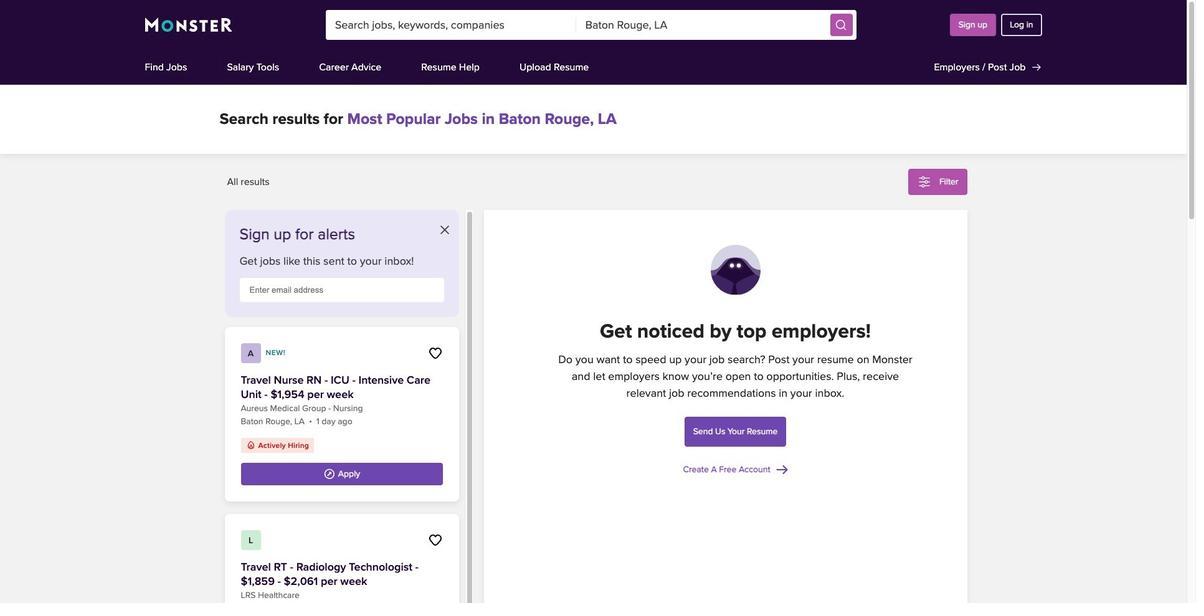 Task type: describe. For each thing, give the bounding box(es) containing it.
save this job image
[[428, 346, 443, 361]]

filter image
[[917, 174, 932, 189]]

email address email field
[[240, 278, 444, 302]]

Search jobs, keywords, companies search field
[[326, 10, 576, 40]]

monster image
[[145, 17, 232, 32]]



Task type: locate. For each thing, give the bounding box(es) containing it.
search image
[[835, 19, 847, 31]]

filter image
[[917, 174, 932, 189]]

travel nurse rn - icu - intensive care unit - $1,954 per week at aureus medical group - nursing element
[[225, 327, 459, 501]]

save this job image
[[428, 533, 443, 548]]

close image
[[440, 226, 449, 234]]

travel rt - radiology technologist - $1,859 - $2,061 per week at lrs healthcare element
[[225, 514, 459, 603]]

Enter location or "remote" search field
[[576, 10, 826, 40]]



Task type: vqa. For each thing, say whether or not it's contained in the screenshot.
the Search 'icon'
yes



